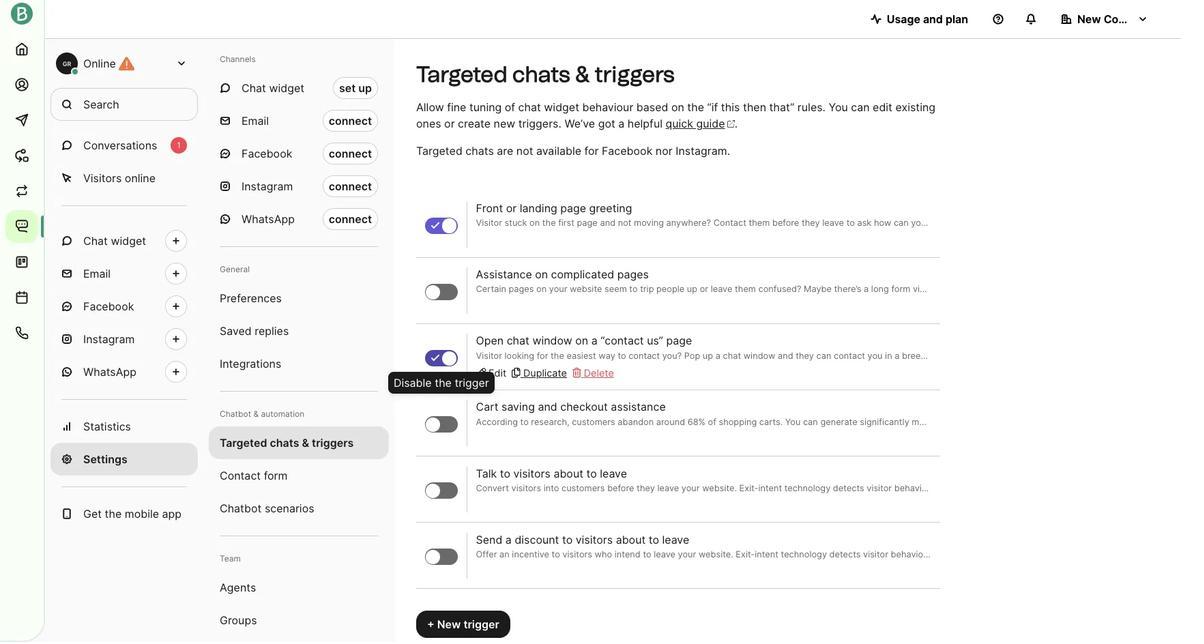 Task type: vqa. For each thing, say whether or not it's contained in the screenshot.
connect
yes



Task type: locate. For each thing, give the bounding box(es) containing it.
0 vertical spatial new
[[1078, 12, 1102, 26]]

can inside allow fine tuning of chat widget behaviour based on the "if this then that" rules. you can edit existing ones or create new triggers. we've got a helpful
[[852, 100, 870, 114]]

on up easiest
[[576, 334, 589, 348]]

widget up email "link"
[[111, 234, 146, 248]]

contact left the you
[[834, 351, 866, 361]]

0 vertical spatial whatsapp
[[242, 212, 295, 226]]

1 horizontal spatial targeted chats & triggers
[[416, 61, 675, 87]]

widget
[[269, 81, 305, 95], [544, 100, 580, 114], [111, 234, 146, 248]]

for down we've
[[585, 144, 599, 158]]

for left an
[[1045, 351, 1056, 361]]

1 vertical spatial widget
[[544, 100, 580, 114]]

0 vertical spatial targeted
[[416, 61, 508, 87]]

2 vertical spatial &
[[302, 436, 309, 450]]

0 vertical spatial instagram
[[242, 180, 293, 193]]

chatbot down contact at the bottom left of the page
[[220, 502, 262, 515]]

and left the plan
[[924, 12, 944, 26]]

0 horizontal spatial facebook
[[83, 300, 134, 313]]

+ new trigger
[[427, 618, 500, 632]]

2 vertical spatial and
[[538, 400, 558, 414]]

0 vertical spatial window
[[533, 334, 573, 348]]

triggers up "contact form" link
[[312, 436, 354, 450]]

1 vertical spatial leave
[[663, 533, 690, 547]]

behaviour
[[583, 100, 634, 114]]

1 vertical spatial page
[[667, 334, 693, 348]]

chat up email "link"
[[83, 234, 108, 248]]

1
[[177, 140, 181, 150]]

on inside assistance on complicated pages link
[[535, 268, 548, 282]]

0 vertical spatial targeted chats & triggers
[[416, 61, 675, 87]]

fine
[[447, 100, 467, 114]]

1 horizontal spatial on
[[576, 334, 589, 348]]

for up duplicate
[[537, 351, 549, 361]]

3 connect from the top
[[329, 180, 372, 193]]

1 vertical spatial whatsapp
[[83, 365, 137, 379]]

0 vertical spatial can
[[852, 100, 870, 114]]

a
[[619, 117, 625, 130], [592, 334, 598, 348], [716, 351, 721, 361], [895, 351, 900, 361], [506, 533, 512, 547]]

0 horizontal spatial up
[[359, 81, 372, 95]]

get the mobile app link
[[51, 498, 198, 531]]

0 vertical spatial chatbot
[[220, 409, 251, 419]]

set up
[[339, 81, 372, 95]]

groups link
[[209, 604, 389, 637]]

"contact
[[601, 334, 644, 348]]

trigger
[[464, 618, 500, 632]]

1 horizontal spatial window
[[744, 351, 776, 361]]

0 horizontal spatial page
[[561, 202, 587, 215]]

cart
[[476, 400, 499, 414]]

0 horizontal spatial instagram
[[83, 333, 135, 346]]

1 horizontal spatial chats
[[466, 144, 494, 158]]

can right they
[[817, 351, 832, 361]]

new left company
[[1078, 12, 1102, 26]]

talk to visitors about to leave link
[[476, 467, 932, 495]]

0 vertical spatial on
[[672, 100, 685, 114]]

1 vertical spatial chat widget
[[83, 234, 146, 248]]

chat up "looking"
[[507, 334, 530, 348]]

gr
[[63, 60, 71, 67]]

0 horizontal spatial &
[[254, 409, 259, 419]]

based
[[637, 100, 669, 114]]

chats down automation
[[270, 436, 299, 450]]

2 connect from the top
[[329, 147, 372, 160]]

2 horizontal spatial &
[[576, 61, 590, 87]]

2 horizontal spatial on
[[672, 100, 685, 114]]

chat widget down 'channels'
[[242, 81, 305, 95]]

they
[[796, 351, 815, 361]]

online
[[83, 57, 116, 70]]

2 horizontal spatial widget
[[544, 100, 580, 114]]

1 vertical spatial on
[[535, 268, 548, 282]]

on up quick
[[672, 100, 685, 114]]

2 vertical spatial on
[[576, 334, 589, 348]]

& left automation
[[254, 409, 259, 419]]

channels
[[220, 54, 256, 64]]

up right pop
[[703, 351, 714, 361]]

targeted up contact at the bottom left of the page
[[220, 436, 267, 450]]

0 horizontal spatial can
[[817, 351, 832, 361]]

chatbot left automation
[[220, 409, 251, 419]]

1 horizontal spatial and
[[778, 351, 794, 361]]

chat widget up email "link"
[[83, 234, 146, 248]]

replies
[[255, 324, 289, 338]]

2 horizontal spatial chats
[[513, 61, 571, 87]]

create
[[458, 117, 491, 130]]

whatsapp up general
[[242, 212, 295, 226]]

0 vertical spatial chats
[[513, 61, 571, 87]]

can
[[852, 100, 870, 114], [817, 351, 832, 361]]

existing
[[896, 100, 936, 114]]

0 horizontal spatial about
[[554, 467, 584, 480]]

1 vertical spatial and
[[778, 351, 794, 361]]

new company
[[1078, 12, 1155, 26]]

and right saving
[[538, 400, 558, 414]]

0 vertical spatial about
[[554, 467, 584, 480]]

and
[[924, 12, 944, 26], [778, 351, 794, 361], [538, 400, 558, 414]]

instagram
[[242, 180, 293, 193], [83, 333, 135, 346]]

0 horizontal spatial email
[[83, 267, 111, 281]]

chats up the of
[[513, 61, 571, 87]]

0 horizontal spatial chat widget
[[83, 234, 146, 248]]

widget left set
[[269, 81, 305, 95]]

a right got
[[619, 117, 625, 130]]

leave
[[600, 467, 627, 480], [663, 533, 690, 547]]

0 horizontal spatial and
[[538, 400, 558, 414]]

1 vertical spatial chat
[[507, 334, 530, 348]]

visitors
[[514, 467, 551, 480], [576, 533, 613, 547]]

1 horizontal spatial widget
[[269, 81, 305, 95]]

1 horizontal spatial triggers
[[595, 61, 675, 87]]

4 connect from the top
[[329, 212, 372, 226]]

page right landing
[[561, 202, 587, 215]]

1 vertical spatial targeted chats & triggers
[[220, 436, 354, 450]]

0 horizontal spatial widget
[[111, 234, 146, 248]]

1 vertical spatial triggers
[[312, 436, 354, 450]]

duplicate
[[524, 367, 567, 379]]

visitors right talk
[[514, 467, 551, 480]]

landing
[[520, 202, 558, 215]]

targeted down "ones" at the left top
[[416, 144, 463, 158]]

chat down 'channels'
[[242, 81, 266, 95]]

0 vertical spatial chat widget
[[242, 81, 305, 95]]

chat right pop
[[723, 351, 742, 361]]

contact down us"
[[629, 351, 660, 361]]

2 vertical spatial widget
[[111, 234, 146, 248]]

new
[[1078, 12, 1102, 26], [437, 618, 461, 632]]

1 horizontal spatial page
[[667, 334, 693, 348]]

0 horizontal spatial contact
[[629, 351, 660, 361]]

1 vertical spatial or
[[506, 202, 517, 215]]

0 vertical spatial chat
[[242, 81, 266, 95]]

guide
[[697, 117, 725, 130]]

& up behaviour at the top of the page
[[576, 61, 590, 87]]

settings
[[83, 453, 128, 466]]

the up quick guide
[[688, 100, 705, 114]]

up right set
[[359, 81, 372, 95]]

2 chatbot from the top
[[220, 502, 262, 515]]

1 vertical spatial targeted
[[416, 144, 463, 158]]

can inside open chat window on a "contact us" page visitor looking for the easiest way to contact you? pop up a chat window and they can contact you in a breeze, rather than having to wait for an email back. just enter the u
[[817, 351, 832, 361]]

0 horizontal spatial chat
[[83, 234, 108, 248]]

or right front on the top of page
[[506, 202, 517, 215]]

1 vertical spatial new
[[437, 618, 461, 632]]

& up "contact form" link
[[302, 436, 309, 450]]

to
[[618, 351, 627, 361], [1014, 351, 1022, 361], [500, 467, 511, 480], [587, 467, 597, 480], [563, 533, 573, 547], [649, 533, 660, 547]]

targeted chats & triggers link
[[209, 427, 389, 460]]

assistance on complicated pages link
[[476, 268, 932, 296]]

open
[[476, 334, 504, 348]]

window up easiest
[[533, 334, 573, 348]]

chat
[[519, 100, 541, 114], [507, 334, 530, 348], [723, 351, 742, 361]]

automation
[[261, 409, 305, 419]]

0 vertical spatial chat
[[519, 100, 541, 114]]

2 horizontal spatial facebook
[[602, 144, 653, 158]]

0 vertical spatial or
[[445, 117, 455, 130]]

chats left are on the left of the page
[[466, 144, 494, 158]]

1 horizontal spatial new
[[1078, 12, 1102, 26]]

0 vertical spatial widget
[[269, 81, 305, 95]]

0 horizontal spatial visitors
[[514, 467, 551, 480]]

about
[[554, 467, 584, 480], [616, 533, 646, 547]]

2 contact from the left
[[834, 351, 866, 361]]

than
[[963, 351, 982, 361]]

1 horizontal spatial chat widget
[[242, 81, 305, 95]]

1 connect from the top
[[329, 114, 372, 128]]

targeted chats & triggers
[[416, 61, 675, 87], [220, 436, 354, 450]]

app
[[162, 507, 182, 521]]

edit link
[[476, 366, 507, 380]]

1 vertical spatial can
[[817, 351, 832, 361]]

then
[[743, 100, 767, 114]]

of
[[505, 100, 516, 114]]

company
[[1104, 12, 1155, 26]]

widget up we've
[[544, 100, 580, 114]]

visitors right discount
[[576, 533, 613, 547]]

just
[[1120, 351, 1138, 361]]

on inside open chat window on a "contact us" page visitor looking for the easiest way to contact you? pop up a chat window and they can contact you in a breeze, rather than having to wait for an email back. just enter the u
[[576, 334, 589, 348]]

talk
[[476, 467, 497, 480]]

triggers up based on the right top
[[595, 61, 675, 87]]

widget inside allow fine tuning of chat widget behaviour based on the "if this then that" rules. you can edit existing ones or create new triggers. we've got a helpful
[[544, 100, 580, 114]]

or down fine
[[445, 117, 455, 130]]

set
[[339, 81, 356, 95]]

or inside 'front or landing page greeting' link
[[506, 202, 517, 215]]

1 horizontal spatial whatsapp
[[242, 212, 295, 226]]

new right the +
[[437, 618, 461, 632]]

0 horizontal spatial on
[[535, 268, 548, 282]]

and left they
[[778, 351, 794, 361]]

chat inside allow fine tuning of chat widget behaviour based on the "if this then that" rules. you can edit existing ones or create new triggers. we've got a helpful
[[519, 100, 541, 114]]

1 vertical spatial chatbot
[[220, 502, 262, 515]]

targeted chats & triggers down automation
[[220, 436, 354, 450]]

breeze,
[[903, 351, 933, 361]]

agents link
[[209, 571, 389, 604]]

u
[[1180, 351, 1182, 361]]

whatsapp
[[242, 212, 295, 226], [83, 365, 137, 379]]

you
[[868, 351, 883, 361]]

1 vertical spatial up
[[703, 351, 714, 361]]

1 horizontal spatial up
[[703, 351, 714, 361]]

connect
[[329, 114, 372, 128], [329, 147, 372, 160], [329, 180, 372, 193], [329, 212, 372, 226]]

open chat window on a "contact us" page visitor looking for the easiest way to contact you? pop up a chat window and they can contact you in a breeze, rather than having to wait for an email back. just enter the u
[[476, 334, 1182, 361]]

chatbot for chatbot & automation
[[220, 409, 251, 419]]

we've
[[565, 117, 595, 130]]

facebook link
[[51, 290, 198, 323]]

up
[[359, 81, 372, 95], [703, 351, 714, 361]]

window left they
[[744, 351, 776, 361]]

0 horizontal spatial chats
[[270, 436, 299, 450]]

email down 'channels'
[[242, 114, 269, 128]]

"if
[[708, 100, 718, 114]]

instagram link
[[51, 323, 198, 356]]

page up you?
[[667, 334, 693, 348]]

1 horizontal spatial contact
[[834, 351, 866, 361]]

chat up the triggers. at left
[[519, 100, 541, 114]]

rules.
[[798, 100, 826, 114]]

1 vertical spatial chat
[[83, 234, 108, 248]]

facebook
[[602, 144, 653, 158], [242, 147, 292, 160], [83, 300, 134, 313]]

2 vertical spatial chats
[[270, 436, 299, 450]]

usage and plan button
[[860, 5, 980, 33]]

search
[[83, 98, 119, 111]]

whatsapp down instagram link
[[83, 365, 137, 379]]

2 horizontal spatial and
[[924, 12, 944, 26]]

triggers
[[595, 61, 675, 87], [312, 436, 354, 450]]

1 horizontal spatial about
[[616, 533, 646, 547]]

1 horizontal spatial visitors
[[576, 533, 613, 547]]

the
[[688, 100, 705, 114], [551, 351, 565, 361], [1164, 351, 1178, 361], [105, 507, 122, 521]]

email up the facebook link
[[83, 267, 111, 281]]

1 horizontal spatial or
[[506, 202, 517, 215]]

0 vertical spatial &
[[576, 61, 590, 87]]

can right you
[[852, 100, 870, 114]]

1 chatbot from the top
[[220, 409, 251, 419]]

targeted chats & triggers up the of
[[416, 61, 675, 87]]

0 horizontal spatial triggers
[[312, 436, 354, 450]]

in
[[886, 351, 893, 361]]

connect for facebook
[[329, 147, 372, 160]]

0 horizontal spatial new
[[437, 618, 461, 632]]

targeted up fine
[[416, 61, 508, 87]]

assistance
[[476, 268, 532, 282]]

on right assistance
[[535, 268, 548, 282]]

0 vertical spatial email
[[242, 114, 269, 128]]

0 horizontal spatial or
[[445, 117, 455, 130]]

page
[[561, 202, 587, 215], [667, 334, 693, 348]]

a right send
[[506, 533, 512, 547]]

and inside button
[[924, 12, 944, 26]]



Task type: describe. For each thing, give the bounding box(es) containing it.
page inside open chat window on a "contact us" page visitor looking for the easiest way to contact you? pop up a chat window and they can contact you in a breeze, rather than having to wait for an email back. just enter the u
[[667, 334, 693, 348]]

0 horizontal spatial targeted chats & triggers
[[220, 436, 354, 450]]

connect for whatsapp
[[329, 212, 372, 226]]

that"
[[770, 100, 795, 114]]

an
[[1058, 351, 1069, 361]]

connect for email
[[329, 114, 372, 128]]

2 vertical spatial targeted
[[220, 436, 267, 450]]

usage
[[887, 12, 921, 26]]

having
[[984, 351, 1012, 361]]

general
[[220, 264, 250, 274]]

chatbot scenarios link
[[209, 492, 389, 525]]

1 horizontal spatial facebook
[[242, 147, 292, 160]]

us"
[[647, 334, 664, 348]]

edit
[[873, 100, 893, 114]]

or inside allow fine tuning of chat widget behaviour based on the "if this then that" rules. you can edit existing ones or create new triggers. we've got a helpful
[[445, 117, 455, 130]]

cart saving and checkout assistance
[[476, 400, 666, 414]]

edit
[[489, 367, 507, 379]]

greeting
[[590, 202, 633, 215]]

quick guide link
[[666, 117, 735, 130]]

assistance
[[611, 400, 666, 414]]

you
[[829, 100, 849, 114]]

new
[[494, 117, 516, 130]]

1 vertical spatial &
[[254, 409, 259, 419]]

1 horizontal spatial for
[[585, 144, 599, 158]]

0 vertical spatial visitors
[[514, 467, 551, 480]]

1 vertical spatial about
[[616, 533, 646, 547]]

online
[[125, 171, 156, 185]]

are
[[497, 144, 514, 158]]

search link
[[51, 88, 198, 121]]

email inside "link"
[[83, 267, 111, 281]]

scenarios
[[265, 502, 314, 515]]

chat widget link
[[51, 225, 198, 257]]

1 horizontal spatial email
[[242, 114, 269, 128]]

saved replies link
[[209, 315, 389, 348]]

groups
[[220, 614, 257, 627]]

on inside allow fine tuning of chat widget behaviour based on the "if this then that" rules. you can edit existing ones or create new triggers. we've got a helpful
[[672, 100, 685, 114]]

the right get
[[105, 507, 122, 521]]

delete button
[[573, 366, 614, 380]]

easiest
[[567, 351, 597, 361]]

the up duplicate
[[551, 351, 565, 361]]

0 vertical spatial triggers
[[595, 61, 675, 87]]

send a discount to visitors about to leave link
[[476, 533, 932, 561]]

chatbot & automation
[[220, 409, 305, 419]]

0 horizontal spatial window
[[533, 334, 573, 348]]

and inside open chat window on a "contact us" page visitor looking for the easiest way to contact you? pop up a chat window and they can contact you in a breeze, rather than having to wait for an email back. just enter the u
[[778, 351, 794, 361]]

front or landing page greeting
[[476, 202, 633, 215]]

chatbot scenarios
[[220, 502, 314, 515]]

integrations
[[220, 357, 281, 371]]

1 horizontal spatial leave
[[663, 533, 690, 547]]

2 vertical spatial chat
[[723, 351, 742, 361]]

way
[[599, 351, 616, 361]]

contact form link
[[209, 460, 389, 492]]

statistics link
[[51, 410, 198, 443]]

get
[[83, 507, 102, 521]]

visitors online link
[[51, 162, 198, 195]]

a right in
[[895, 351, 900, 361]]

visitor
[[476, 351, 502, 361]]

1 vertical spatial window
[[744, 351, 776, 361]]

a right pop
[[716, 351, 721, 361]]

0 horizontal spatial leave
[[600, 467, 627, 480]]

mobile
[[125, 507, 159, 521]]

back.
[[1095, 351, 1118, 361]]

0 horizontal spatial whatsapp
[[83, 365, 137, 379]]

chatbot for chatbot scenarios
[[220, 502, 262, 515]]

targeted chats are not available for facebook nor instagram.
[[416, 144, 731, 158]]

duplicate button
[[512, 366, 567, 380]]

nor
[[656, 144, 673, 158]]

saving
[[502, 400, 535, 414]]

email
[[1071, 351, 1093, 361]]

1 horizontal spatial instagram
[[242, 180, 293, 193]]

talk to visitors about to leave
[[476, 467, 627, 480]]

send
[[476, 533, 503, 547]]

quick
[[666, 117, 694, 130]]

settings link
[[51, 443, 198, 476]]

preferences
[[220, 292, 282, 305]]

a up easiest
[[592, 334, 598, 348]]

looking
[[505, 351, 535, 361]]

new inside button
[[1078, 12, 1102, 26]]

1 horizontal spatial chat
[[242, 81, 266, 95]]

a inside the send a discount to visitors about to leave link
[[506, 533, 512, 547]]

integrations link
[[209, 348, 389, 380]]

allow fine tuning of chat widget behaviour based on the "if this then that" rules. you can edit existing ones or create new triggers. we've got a helpful
[[416, 100, 936, 130]]

usage and plan
[[887, 12, 969, 26]]

plan
[[946, 12, 969, 26]]

0 horizontal spatial for
[[537, 351, 549, 361]]

form
[[264, 469, 288, 483]]

2 horizontal spatial for
[[1045, 351, 1056, 361]]

1 contact from the left
[[629, 351, 660, 361]]

got
[[599, 117, 616, 130]]

triggers.
[[519, 117, 562, 130]]

agents
[[220, 581, 256, 595]]

1 vertical spatial chats
[[466, 144, 494, 158]]

the left u
[[1164, 351, 1178, 361]]

you?
[[663, 351, 682, 361]]

saved
[[220, 324, 252, 338]]

up inside open chat window on a "contact us" page visitor looking for the easiest way to contact you? pop up a chat window and they can contact you in a breeze, rather than having to wait for an email back. just enter the u
[[703, 351, 714, 361]]

send a discount to visitors about to leave
[[476, 533, 690, 547]]

email link
[[51, 257, 198, 290]]

enter
[[1140, 351, 1162, 361]]

new company button
[[1051, 5, 1160, 33]]

0 vertical spatial up
[[359, 81, 372, 95]]

connect for instagram
[[329, 180, 372, 193]]

pop
[[685, 351, 701, 361]]

1 vertical spatial visitors
[[576, 533, 613, 547]]

ones
[[416, 117, 441, 130]]

a inside allow fine tuning of chat widget behaviour based on the "if this then that" rules. you can edit existing ones or create new triggers. we've got a helpful
[[619, 117, 625, 130]]

quick guide
[[666, 117, 725, 130]]

team
[[220, 554, 241, 564]]

checkout
[[561, 400, 608, 414]]

not
[[517, 144, 534, 158]]

assistance on complicated pages
[[476, 268, 649, 282]]

the inside allow fine tuning of chat widget behaviour based on the "if this then that" rules. you can edit existing ones or create new triggers. we've got a helpful
[[688, 100, 705, 114]]

visitors
[[83, 171, 122, 185]]

pages
[[618, 268, 649, 282]]

preferences link
[[209, 282, 389, 315]]

front or landing page greeting link
[[476, 202, 932, 230]]

1 horizontal spatial &
[[302, 436, 309, 450]]

0 vertical spatial page
[[561, 202, 587, 215]]

1 vertical spatial instagram
[[83, 333, 135, 346]]



